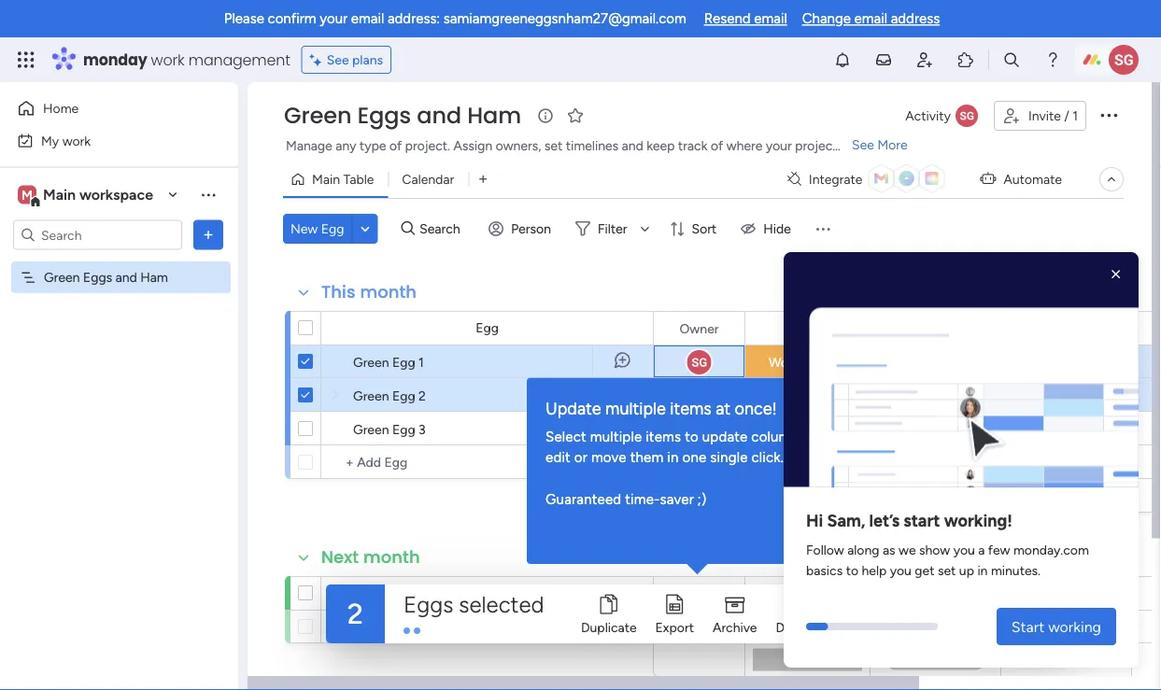 Task type: locate. For each thing, give the bounding box(es) containing it.
my work button
[[11, 126, 201, 156]]

1 vertical spatial set
[[938, 563, 957, 578]]

start working
[[1012, 618, 1102, 636]]

ham up assign
[[468, 100, 522, 131]]

2 vertical spatial to
[[935, 620, 947, 636]]

1 vertical spatial work
[[62, 133, 91, 149]]

see plans
[[327, 52, 383, 68]]

1 for invite / 1
[[1073, 108, 1079, 124]]

lottie animation element
[[784, 252, 1139, 495]]

green eggs and ham inside green eggs and ham list box
[[44, 270, 168, 286]]

Search field
[[415, 216, 471, 242]]

see for see more
[[853, 137, 875, 153]]

your right where
[[766, 138, 792, 154]]

0 vertical spatial in
[[668, 450, 679, 466]]

eggs
[[358, 100, 411, 131], [83, 270, 112, 286], [404, 592, 454, 619]]

next
[[322, 546, 359, 570]]

and left keep
[[622, 138, 644, 154]]

your right confirm
[[320, 10, 348, 27]]

options image
[[199, 226, 218, 244]]

0 vertical spatial and
[[417, 100, 462, 131]]

address
[[891, 10, 941, 27]]

main left table
[[312, 172, 340, 187]]

0 horizontal spatial work
[[62, 133, 91, 149]]

move
[[899, 620, 932, 636]]

0 horizontal spatial in
[[668, 450, 679, 466]]

column information image
[[846, 321, 861, 336], [976, 321, 991, 336]]

green inside list box
[[44, 270, 80, 286]]

nov for nov 16
[[920, 355, 943, 370]]

see
[[327, 52, 349, 68], [853, 137, 875, 153]]

1 vertical spatial your
[[766, 138, 792, 154]]

green down search in workspace field
[[44, 270, 80, 286]]

0 horizontal spatial you
[[891, 563, 912, 578]]

monday work management
[[83, 49, 290, 70]]

1 nov from the top
[[920, 355, 943, 370]]

month right next
[[364, 546, 420, 570]]

please confirm your email address: samiamgreeneggsnham27@gmail.com
[[224, 10, 687, 27]]

2 vertical spatial and
[[116, 270, 137, 286]]

work
[[151, 49, 185, 70], [62, 133, 91, 149]]

2 vertical spatial nov
[[920, 422, 943, 437]]

and inside list box
[[116, 270, 137, 286]]

0 horizontal spatial green eggs and ham
[[44, 270, 168, 286]]

eggs up the type
[[358, 100, 411, 131]]

1 inside invite / 1 "button"
[[1073, 108, 1079, 124]]

resend
[[705, 10, 751, 27]]

work right "my" in the left top of the page
[[62, 133, 91, 149]]

invite / 1
[[1029, 108, 1079, 124]]

convert
[[833, 620, 881, 636]]

month for this month
[[360, 280, 417, 304]]

nov left 18
[[920, 422, 943, 437]]

due
[[910, 321, 933, 337]]

0 horizontal spatial 1
[[419, 354, 424, 370]]

manage
[[286, 138, 333, 154]]

see left plans
[[327, 52, 349, 68]]

Due date field
[[905, 318, 967, 339]]

saver
[[660, 492, 694, 509]]

1 vertical spatial month
[[364, 546, 420, 570]]

0 horizontal spatial ham
[[140, 270, 168, 286]]

18
[[946, 422, 958, 437]]

value,
[[803, 429, 840, 445]]

1 horizontal spatial set
[[938, 563, 957, 578]]

1 horizontal spatial 1
[[1073, 108, 1079, 124]]

this month
[[322, 280, 417, 304]]

Next month field
[[317, 546, 425, 570]]

duplicate
[[581, 620, 637, 636]]

see left more
[[853, 137, 875, 153]]

2 vertical spatial eggs
[[404, 592, 454, 619]]

1 owner from the top
[[680, 321, 719, 337]]

filter
[[598, 221, 628, 237]]

0 vertical spatial see
[[327, 52, 349, 68]]

hi
[[807, 511, 824, 531]]

click.
[[752, 450, 784, 466]]

table
[[344, 172, 374, 187]]

owner for first owner field
[[680, 321, 719, 337]]

see inside button
[[327, 52, 349, 68]]

column information image right the status field
[[846, 321, 861, 336]]

of
[[390, 138, 402, 154], [711, 138, 724, 154]]

0 horizontal spatial to
[[685, 429, 699, 445]]

0 horizontal spatial and
[[116, 270, 137, 286]]

more
[[878, 137, 908, 153]]

to left the help
[[847, 563, 859, 578]]

v2 done deadline image
[[878, 387, 893, 404]]

1 vertical spatial in
[[978, 563, 988, 578]]

progress bar
[[807, 623, 829, 631]]

set
[[545, 138, 563, 154], [938, 563, 957, 578]]

it inside "link"
[[834, 527, 842, 544]]

main
[[312, 172, 340, 187], [43, 186, 76, 204]]

ham down search in workspace field
[[140, 270, 168, 286]]

month right this
[[360, 280, 417, 304]]

2 down next month field
[[348, 598, 364, 631]]

owner up export
[[680, 586, 719, 602]]

0 vertical spatial nov
[[920, 355, 943, 370]]

work for monday
[[151, 49, 185, 70]]

2 email from the left
[[755, 10, 788, 27]]

1 vertical spatial items
[[646, 429, 682, 445]]

multiple
[[606, 399, 666, 419], [591, 429, 642, 445]]

green egg 3
[[353, 422, 426, 437]]

1 vertical spatial eggs
[[83, 270, 112, 286]]

eggs selected
[[404, 592, 544, 619]]

0 vertical spatial owner
[[680, 321, 719, 337]]

Owner field
[[675, 318, 724, 339], [675, 584, 724, 604]]

0 horizontal spatial email
[[351, 10, 384, 27]]

eggs down search in workspace field
[[83, 270, 112, 286]]

email up plans
[[351, 10, 384, 27]]

email right resend
[[755, 10, 788, 27]]

and up project.
[[417, 100, 462, 131]]

0 vertical spatial your
[[320, 10, 348, 27]]

guaranteed time-saver ;)
[[546, 492, 707, 509]]

workspace selection element
[[18, 184, 156, 208]]

1 horizontal spatial in
[[978, 563, 988, 578]]

2 column information image from the left
[[976, 321, 991, 336]]

nov 17
[[920, 388, 958, 403]]

collapse board header image
[[1105, 172, 1120, 187]]

1 horizontal spatial ham
[[468, 100, 522, 131]]

2 horizontal spatial and
[[622, 138, 644, 154]]

any
[[336, 138, 357, 154]]

nov left 16
[[920, 355, 943, 370]]

add view image
[[480, 173, 487, 186]]

got
[[806, 527, 830, 544]]

multiple for update
[[606, 399, 666, 419]]

owner up at
[[680, 321, 719, 337]]

0 vertical spatial 2
[[419, 388, 426, 404]]

main inside button
[[312, 172, 340, 187]]

1 up green egg 2
[[419, 354, 424, 370]]

in right up
[[978, 563, 988, 578]]

show board description image
[[535, 107, 557, 125]]

see more
[[853, 137, 908, 153]]

1 horizontal spatial column information image
[[976, 321, 991, 336]]

items for at
[[670, 399, 712, 419]]

please
[[224, 10, 264, 27]]

0 horizontal spatial column information image
[[846, 321, 861, 336]]

0 vertical spatial owner field
[[675, 318, 724, 339]]

1 horizontal spatial of
[[711, 138, 724, 154]]

1 vertical spatial nov
[[920, 388, 943, 403]]

1 vertical spatial green eggs and ham
[[44, 270, 168, 286]]

Status field
[[785, 318, 832, 339]]

1 horizontal spatial main
[[312, 172, 340, 187]]

green down green egg 2
[[353, 422, 389, 437]]

0 vertical spatial items
[[670, 399, 712, 419]]

automate
[[1004, 172, 1063, 187]]

0 vertical spatial multiple
[[606, 399, 666, 419]]

in left one
[[668, 450, 679, 466]]

a
[[979, 542, 986, 558]]

0 vertical spatial 1
[[1073, 108, 1079, 124]]

1 horizontal spatial green eggs and ham
[[284, 100, 522, 131]]

2 horizontal spatial email
[[855, 10, 888, 27]]

1 horizontal spatial you
[[954, 542, 976, 558]]

to up one
[[685, 429, 699, 445]]

0 horizontal spatial 2
[[348, 598, 364, 631]]

1 vertical spatial owner field
[[675, 584, 724, 604]]

2 horizontal spatial to
[[935, 620, 947, 636]]

sort
[[692, 221, 717, 237]]

person button
[[482, 214, 563, 244]]

email
[[351, 10, 384, 27], [755, 10, 788, 27], [855, 10, 888, 27]]

to right move
[[935, 620, 947, 636]]

in
[[668, 450, 679, 466], [978, 563, 988, 578]]

green up manage
[[284, 100, 352, 131]]

integrate
[[809, 172, 863, 187]]

1 horizontal spatial to
[[847, 563, 859, 578]]

1 vertical spatial it
[[834, 527, 842, 544]]

you down we
[[891, 563, 912, 578]]

owner field up export
[[675, 584, 724, 604]]

multiple inside select multiple items to update column value, edit or move them in one single click.
[[591, 429, 642, 445]]

at
[[716, 399, 731, 419]]

0 horizontal spatial set
[[545, 138, 563, 154]]

nov for nov 17
[[920, 388, 943, 403]]

main right "workspace" "image"
[[43, 186, 76, 204]]

see inside "link"
[[853, 137, 875, 153]]

help image
[[1044, 50, 1063, 69]]

options image
[[1098, 104, 1121, 126]]

it right 'got'
[[834, 527, 842, 544]]

management
[[189, 49, 290, 70]]

1 horizontal spatial and
[[417, 100, 462, 131]]

green
[[284, 100, 352, 131], [44, 270, 80, 286], [353, 354, 389, 370], [353, 388, 389, 404], [353, 422, 389, 437]]

1 horizontal spatial see
[[853, 137, 875, 153]]

main table button
[[283, 165, 388, 194]]

new egg
[[291, 221, 344, 237]]

green eggs and ham up project.
[[284, 100, 522, 131]]

plans
[[352, 52, 383, 68]]

2 owner from the top
[[680, 586, 719, 602]]

multiple up them
[[606, 399, 666, 419]]

eggs left selected
[[404, 592, 454, 619]]

set inside follow along as we show you a few monday.com basics to help you get set up in minutes.
[[938, 563, 957, 578]]

column information image right date
[[976, 321, 991, 336]]

search everything image
[[1003, 50, 1022, 69]]

3 nov from the top
[[920, 422, 943, 437]]

to inside select multiple items to update column value, edit or move them in one single click.
[[685, 429, 699, 445]]

work right 'monday'
[[151, 49, 185, 70]]

autopilot image
[[981, 167, 997, 190]]

multiple for select
[[591, 429, 642, 445]]

1 vertical spatial to
[[847, 563, 859, 578]]

0 vertical spatial ham
[[468, 100, 522, 131]]

3 email from the left
[[855, 10, 888, 27]]

hide
[[764, 221, 792, 237]]

1 vertical spatial and
[[622, 138, 644, 154]]

select product image
[[17, 50, 36, 69]]

set down show board description image at the left top
[[545, 138, 563, 154]]

dapulse integrations image
[[788, 172, 802, 186]]

green eggs and ham down search in workspace field
[[44, 270, 168, 286]]

month for next month
[[364, 546, 420, 570]]

0 vertical spatial set
[[545, 138, 563, 154]]

get
[[915, 563, 935, 578]]

select multiple items to update column value, edit or move them in one single click.
[[546, 429, 840, 466]]

update
[[546, 399, 602, 419]]

type
[[360, 138, 387, 154]]

2 nov from the top
[[920, 388, 943, 403]]

you
[[954, 542, 976, 558], [891, 563, 912, 578]]

menu image
[[814, 220, 833, 238]]

egg inside button
[[321, 221, 344, 237]]

0 vertical spatial to
[[685, 429, 699, 445]]

1 horizontal spatial email
[[755, 10, 788, 27]]

next month
[[322, 546, 420, 570]]

1 vertical spatial 2
[[348, 598, 364, 631]]

timelines
[[566, 138, 619, 154]]

0 vertical spatial work
[[151, 49, 185, 70]]

you left a
[[954, 542, 976, 558]]

1 horizontal spatial 2
[[419, 388, 426, 404]]

stands.
[[841, 138, 883, 154]]

time-
[[626, 492, 660, 509]]

column information image for status
[[846, 321, 861, 336]]

0 vertical spatial month
[[360, 280, 417, 304]]

v2 search image
[[401, 219, 415, 240]]

multiple up move
[[591, 429, 642, 445]]

work inside button
[[62, 133, 91, 149]]

resend email link
[[705, 10, 788, 27]]

set left up
[[938, 563, 957, 578]]

move
[[592, 450, 627, 466]]

0 horizontal spatial see
[[327, 52, 349, 68]]

0 vertical spatial eggs
[[358, 100, 411, 131]]

up
[[960, 563, 975, 578]]

samiamgreeneggsnham27@gmail.com
[[444, 10, 687, 27]]

inbox image
[[875, 50, 894, 69]]

edit
[[546, 450, 571, 466]]

items left at
[[670, 399, 712, 419]]

and down search in workspace field
[[116, 270, 137, 286]]

1 column information image from the left
[[846, 321, 861, 336]]

ham
[[468, 100, 522, 131], [140, 270, 168, 286]]

1 vertical spatial see
[[853, 137, 875, 153]]

invite
[[1029, 108, 1062, 124]]

items inside select multiple items to update column value, edit or move them in one single click.
[[646, 429, 682, 445]]

1 horizontal spatial work
[[151, 49, 185, 70]]

meeting notes
[[1028, 389, 1106, 404]]

of right the track on the right top of page
[[711, 138, 724, 154]]

1 vertical spatial multiple
[[591, 429, 642, 445]]

email up inbox image
[[855, 10, 888, 27]]

2 up 3
[[419, 388, 426, 404]]

17
[[946, 388, 958, 403]]

owner field up at
[[675, 318, 724, 339]]

2 owner field from the top
[[675, 584, 724, 604]]

of right the type
[[390, 138, 402, 154]]

m
[[22, 187, 33, 203]]

notes
[[1049, 321, 1085, 337]]

0 horizontal spatial main
[[43, 186, 76, 204]]

1 vertical spatial ham
[[140, 270, 168, 286]]

main inside workspace selection element
[[43, 186, 76, 204]]

1 right the /
[[1073, 108, 1079, 124]]

1 of from the left
[[390, 138, 402, 154]]

0 horizontal spatial of
[[390, 138, 402, 154]]

Notes field
[[1044, 318, 1090, 339]]

my
[[41, 133, 59, 149]]

it right the on
[[839, 355, 847, 371]]

1 vertical spatial owner
[[680, 586, 719, 602]]

1 vertical spatial 1
[[419, 354, 424, 370]]

option
[[0, 261, 238, 265]]

nov left '17'
[[920, 388, 943, 403]]

lottie animation image
[[784, 260, 1139, 495]]

basics
[[807, 563, 843, 578]]

items up them
[[646, 429, 682, 445]]



Task type: vqa. For each thing, say whether or not it's contained in the screenshot.
notes at the bottom right
yes



Task type: describe. For each thing, give the bounding box(es) containing it.
start working button
[[997, 609, 1117, 646]]

nov for nov 18
[[920, 422, 943, 437]]

1 horizontal spatial your
[[766, 138, 792, 154]]

work for my
[[62, 133, 91, 149]]

this
[[322, 280, 356, 304]]

notes
[[1076, 389, 1106, 404]]

0 vertical spatial green eggs and ham
[[284, 100, 522, 131]]

egg for green egg 1
[[393, 354, 416, 370]]

monday.com
[[1014, 542, 1090, 558]]

angle down image
[[361, 222, 370, 236]]

egg for green egg 3
[[393, 422, 416, 437]]

email for resend email
[[755, 10, 788, 27]]

my work
[[41, 133, 91, 149]]

green egg 1
[[353, 354, 424, 370]]

add to favorites image
[[567, 106, 585, 125]]

along
[[848, 542, 880, 558]]

;)
[[698, 492, 707, 509]]

email for change email address
[[855, 10, 888, 27]]

notifications image
[[834, 50, 853, 69]]

egg for new egg
[[321, 221, 344, 237]]

show
[[920, 542, 951, 558]]

activity
[[906, 108, 952, 124]]

main for main table
[[312, 172, 340, 187]]

nov 18
[[920, 422, 958, 437]]

0 horizontal spatial your
[[320, 10, 348, 27]]

or
[[575, 450, 588, 466]]

hide button
[[734, 214, 803, 244]]

got it link
[[794, 522, 854, 548]]

egg for green egg 2
[[393, 388, 416, 404]]

main workspace
[[43, 186, 153, 204]]

start
[[1012, 618, 1045, 636]]

1 vertical spatial you
[[891, 563, 912, 578]]

working
[[1049, 618, 1102, 636]]

other
[[1051, 423, 1083, 437]]

green down green egg 1
[[353, 388, 389, 404]]

them
[[631, 450, 664, 466]]

invite / 1 button
[[995, 101, 1087, 131]]

3
[[419, 422, 426, 437]]

new egg button
[[283, 214, 352, 244]]

minutes.
[[992, 563, 1041, 578]]

where
[[727, 138, 763, 154]]

owners,
[[496, 138, 542, 154]]

see more link
[[851, 136, 910, 154]]

export
[[656, 620, 694, 636]]

single
[[711, 450, 748, 466]]

/
[[1065, 108, 1070, 124]]

working
[[769, 355, 818, 371]]

delete
[[776, 620, 815, 636]]

green egg 2
[[353, 388, 426, 404]]

working!
[[945, 511, 1013, 531]]

apps
[[966, 620, 996, 636]]

update
[[703, 429, 748, 445]]

green up green egg 2
[[353, 354, 389, 370]]

follow
[[807, 542, 845, 558]]

column information image for due date
[[976, 321, 991, 336]]

arrow down image
[[634, 218, 657, 240]]

apps image
[[957, 50, 976, 69]]

v2 overdue deadline image
[[878, 354, 893, 372]]

date
[[936, 321, 963, 337]]

in inside select multiple items to update column value, edit or move them in one single click.
[[668, 450, 679, 466]]

Search in workspace field
[[39, 224, 156, 246]]

1 for green egg 1
[[419, 354, 424, 370]]

done
[[793, 387, 824, 403]]

move to
[[899, 620, 947, 636]]

workspace options image
[[199, 185, 218, 204]]

follow along as we show you a few monday.com basics to help you get set up in minutes.
[[807, 542, 1090, 578]]

change
[[803, 10, 851, 27]]

1 owner field from the top
[[675, 318, 724, 339]]

new
[[291, 221, 318, 237]]

owner for first owner field from the bottom
[[680, 586, 719, 602]]

sort button
[[662, 214, 728, 244]]

keep
[[647, 138, 675, 154]]

This month field
[[317, 280, 422, 305]]

in inside follow along as we show you a few monday.com basics to help you get set up in minutes.
[[978, 563, 988, 578]]

Green Eggs and Ham field
[[279, 100, 526, 131]]

update multiple items at once!
[[546, 399, 778, 419]]

manage any type of project. assign owners, set timelines and keep track of where your project stands.
[[286, 138, 883, 154]]

0 vertical spatial you
[[954, 542, 976, 558]]

we
[[899, 542, 917, 558]]

column
[[752, 429, 799, 445]]

ham inside list box
[[140, 270, 168, 286]]

got it
[[806, 527, 842, 544]]

1 email from the left
[[351, 10, 384, 27]]

project
[[796, 138, 838, 154]]

sam,
[[828, 511, 866, 531]]

change email address link
[[803, 10, 941, 27]]

select
[[546, 429, 587, 445]]

activity button
[[899, 101, 987, 131]]

one
[[683, 450, 707, 466]]

person
[[511, 221, 551, 237]]

16
[[946, 355, 958, 370]]

2 of from the left
[[711, 138, 724, 154]]

help
[[862, 563, 887, 578]]

confirm
[[268, 10, 317, 27]]

resend email
[[705, 10, 788, 27]]

items for to
[[646, 429, 682, 445]]

workspace
[[79, 186, 153, 204]]

sam green image
[[1110, 45, 1139, 75]]

workspace image
[[18, 185, 36, 205]]

close image
[[1108, 265, 1126, 284]]

main for main workspace
[[43, 186, 76, 204]]

eggs inside list box
[[83, 270, 112, 286]]

status
[[790, 321, 828, 337]]

address:
[[388, 10, 440, 27]]

green eggs and ham list box
[[0, 258, 238, 546]]

home button
[[11, 93, 201, 123]]

selected
[[459, 592, 544, 619]]

nov 16
[[920, 355, 958, 370]]

+ Add Egg text field
[[331, 451, 645, 474]]

few
[[989, 542, 1011, 558]]

to inside follow along as we show you a few monday.com basics to help you get set up in minutes.
[[847, 563, 859, 578]]

0 vertical spatial it
[[839, 355, 847, 371]]

guaranteed
[[546, 492, 622, 509]]

invite members image
[[916, 50, 935, 69]]

see for see plans
[[327, 52, 349, 68]]

calendar
[[402, 172, 455, 187]]



